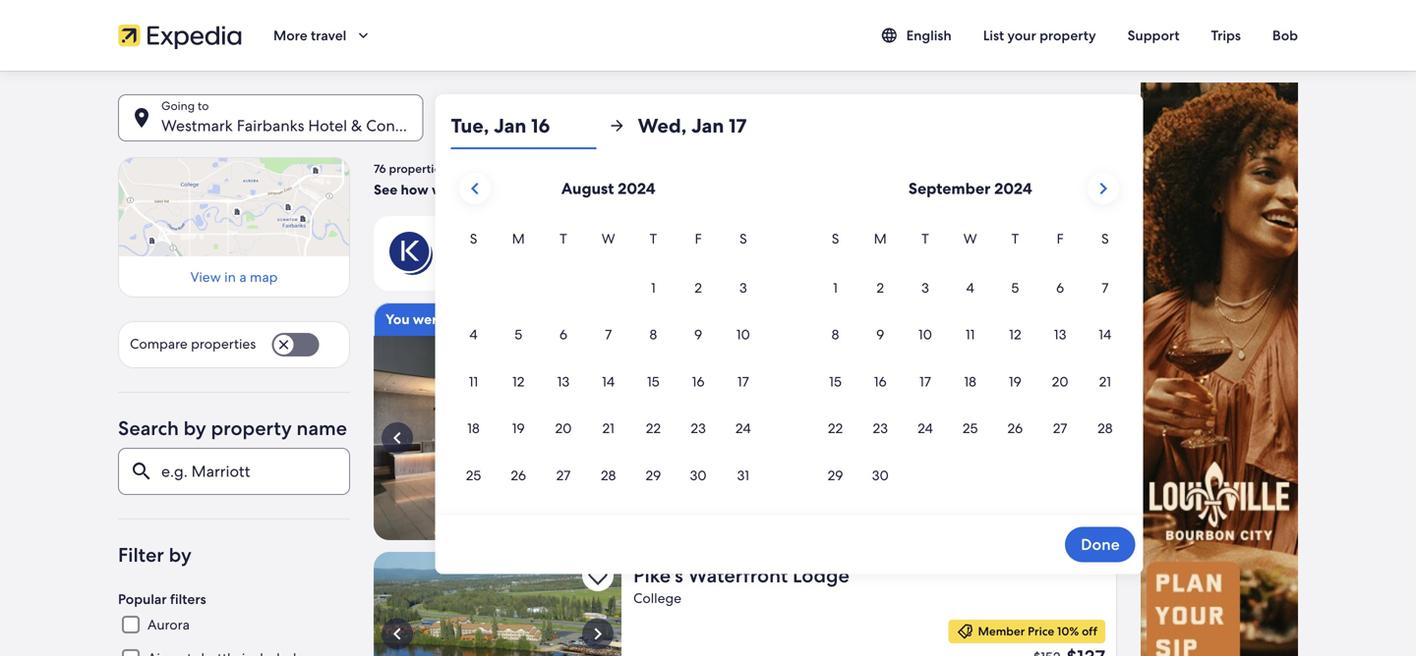 Task type: describe. For each thing, give the bounding box(es) containing it.
bob button
[[1257, 18, 1314, 53]]

saving
[[493, 243, 540, 264]]

trailing image
[[354, 27, 372, 44]]

by for search
[[184, 416, 206, 442]]

pike's
[[633, 563, 683, 589]]

0 vertical spatial 10%
[[543, 243, 572, 264]]

1 horizontal spatial 21 button
[[1083, 359, 1128, 404]]

0 vertical spatial 18 button
[[948, 359, 993, 404]]

21 for the rightmost 21 button
[[1099, 373, 1111, 391]]

76
[[374, 161, 386, 177]]

16 inside august 2024 element
[[692, 373, 705, 391]]

wed,
[[638, 113, 687, 139]]

on
[[637, 243, 656, 264]]

filters
[[170, 591, 206, 609]]

2 30 button from the left
[[858, 453, 903, 498]]

1 vertical spatial 20 button
[[541, 406, 586, 451]]

18 for topmost 18 button
[[964, 373, 976, 391]]

17 inside the september 2024 element
[[919, 373, 931, 391]]

done button
[[1065, 528, 1135, 563]]

jan 16 - jan 17 button
[[435, 94, 741, 142]]

wed, jan 17 button
[[638, 102, 783, 149]]

conference
[[366, 116, 449, 136]]

0 vertical spatial 5 button
[[993, 266, 1038, 310]]

fairbanks inside 'dropdown button'
[[237, 116, 304, 136]]

support
[[1128, 27, 1180, 44]]

1,033
[[669, 472, 697, 487]]

m for august 2024
[[512, 230, 525, 248]]

0 vertical spatial in
[[224, 269, 236, 286]]

1 horizontal spatial fairbanks
[[633, 374, 692, 391]]

2 29 button from the left
[[813, 453, 858, 498]]

15 for 1st 15 button from the left
[[647, 373, 660, 391]]

8.2
[[641, 463, 658, 478]]

august
[[561, 178, 614, 199]]

august 2024
[[561, 178, 656, 199]]

9 button inside the september 2024 element
[[858, 312, 903, 357]]

0 horizontal spatial 4 button
[[451, 312, 496, 357]]

7 for top 7 button
[[1102, 279, 1109, 297]]

12 for bottom 12 button
[[512, 373, 525, 391]]

tue, jan 16
[[451, 113, 550, 139]]

29 inside the september 2024 element
[[828, 467, 843, 485]]

30 for 1st 30 button from the left
[[690, 467, 707, 485]]

11 for the 11 button in the september 2024 element
[[966, 326, 975, 344]]

5 for top the 5 button
[[1011, 279, 1019, 297]]

list your property link
[[967, 18, 1112, 53]]

directional image
[[608, 117, 626, 135]]

expedia logo image
[[118, 22, 242, 49]]

2 t from the left
[[650, 230, 657, 248]]

0 horizontal spatial 28 button
[[586, 453, 631, 498]]

8 for 2nd 8 button from the left
[[832, 326, 839, 344]]

view in a map button
[[130, 269, 338, 286]]

26 for 26 button to the left
[[511, 467, 526, 485]]

english button
[[865, 18, 967, 53]]

w for august
[[602, 230, 615, 248]]

2 16 button from the left
[[858, 359, 903, 404]]

1 horizontal spatial in
[[518, 311, 530, 328]]

show previous image for pike's waterfront lodge image
[[385, 623, 409, 647]]

17 inside "button"
[[729, 113, 747, 139]]

31
[[737, 467, 749, 485]]

with
[[890, 243, 922, 264]]

2 horizontal spatial properties
[[606, 181, 674, 199]]

bob
[[1272, 27, 1298, 44]]

14 for 14 'button' within the the september 2024 element
[[1099, 326, 1112, 344]]

1 15 button from the left
[[631, 359, 676, 404]]

3 for september 2024
[[921, 279, 929, 297]]

1 29 button from the left
[[631, 453, 676, 498]]

m for september 2024
[[874, 230, 887, 248]]

hotel
[[308, 116, 347, 136]]

f for september 2024
[[1057, 230, 1064, 248]]

tue, jan 16 button
[[451, 102, 597, 149]]

popular
[[118, 591, 167, 609]]

0 vertical spatial 13 button
[[1038, 312, 1083, 357]]

14 button inside the september 2024 element
[[1083, 312, 1128, 357]]

application containing august 2024
[[451, 165, 1128, 500]]

1 10 button from the left
[[721, 312, 766, 357]]

this
[[533, 311, 556, 328]]

100,000
[[696, 243, 757, 264]]

0 vertical spatial 4 button
[[948, 266, 993, 310]]

static map image image
[[118, 157, 350, 257]]

14 for 14 'button' inside the august 2024 element
[[602, 373, 615, 391]]

24 for second the 24 button from the right
[[735, 420, 751, 438]]

26 for the rightmost 26 button
[[1007, 420, 1023, 438]]

$105 $94
[[1038, 428, 1105, 453]]

1 vertical spatial 21 button
[[586, 406, 631, 451]]

properties for compare properties
[[191, 335, 256, 353]]

28 for 28 button to the left
[[601, 467, 616, 485]]

september 2024
[[908, 178, 1032, 199]]

10% for fully refundable
[[1057, 407, 1079, 422]]

25 for top 25 button
[[963, 420, 978, 438]]

17 inside august 2024 element
[[737, 373, 749, 391]]

compare properties
[[130, 335, 256, 353]]

our
[[484, 181, 506, 199]]

search
[[118, 416, 179, 442]]

31 button
[[721, 453, 766, 498]]

hotels
[[761, 243, 805, 264]]

1 17 button from the left
[[721, 359, 766, 404]]

1 vertical spatial 7 button
[[586, 312, 631, 357]]

3 button for september 2024
[[903, 266, 948, 310]]

or
[[576, 243, 592, 264]]

11 button inside the september 2024 element
[[948, 312, 993, 357]]

lodge
[[793, 563, 849, 589]]

1 vertical spatial 13 button
[[541, 359, 586, 404]]

3 t from the left
[[922, 230, 929, 248]]

1 button for september 2024
[[813, 266, 858, 310]]

17 inside button
[[566, 116, 579, 136]]

2 24 button from the left
[[903, 406, 948, 451]]

more travel
[[273, 27, 346, 44]]

0 horizontal spatial 26 button
[[496, 453, 541, 498]]

13 for the top 13 button
[[1054, 326, 1066, 344]]

aerial view image
[[374, 553, 621, 657]]

you're saving 10% or more on over 100,000 hotels worldwide with member prices
[[444, 243, 1034, 264]]

over
[[660, 243, 692, 264]]

1 horizontal spatial 27 button
[[1038, 406, 1083, 451]]

9 inside the september 2024 element
[[876, 326, 884, 344]]

refundable
[[666, 425, 734, 443]]

1 vertical spatial small image
[[956, 623, 974, 641]]

2 for august 2024
[[695, 279, 702, 297]]

1 vertical spatial property
[[560, 311, 618, 328]]

9 inside august 2024 element
[[694, 326, 702, 344]]

compare
[[130, 335, 188, 353]]

Save Westmark Fairbanks Hotel & Conference Center to a trip checkbox
[[582, 344, 614, 376]]

fully
[[633, 425, 662, 443]]

medium image
[[1088, 511, 1105, 529]]

$94
[[1072, 428, 1105, 453]]

september
[[908, 178, 991, 199]]

1 horizontal spatial 28 button
[[1083, 406, 1128, 451]]

interested
[[448, 311, 515, 328]]

10 for 2nd 10 button from left
[[918, 326, 932, 344]]

center
[[453, 116, 501, 136]]

trips link
[[1195, 18, 1257, 53]]

travel
[[311, 27, 346, 44]]

previous month image
[[463, 177, 487, 201]]

worldwide
[[809, 243, 886, 264]]

18 for the bottom 18 button
[[467, 420, 480, 438]]

30 for second 30 button from the left
[[872, 467, 889, 485]]

recommended
[[509, 181, 603, 199]]

1 vertical spatial 25 button
[[451, 453, 496, 498]]

reviews
[[700, 472, 740, 487]]

aurora
[[148, 617, 190, 634]]

24 for 1st the 24 button from right
[[918, 420, 933, 438]]

1 horizontal spatial 20 button
[[1038, 359, 1083, 404]]

westmark fairbanks hotel & conference center button
[[118, 94, 501, 142]]

1 23 button from the left
[[676, 406, 721, 451]]

property for list your property
[[1039, 27, 1096, 44]]

6 for the top 6 button
[[1056, 279, 1064, 297]]

pike's waterfront lodge college
[[633, 563, 849, 608]]

filter
[[118, 543, 164, 569]]

trips
[[1211, 27, 1241, 44]]

jan inside "button"
[[691, 113, 724, 139]]

more
[[595, 243, 633, 264]]

10% for pike's waterfront lodge
[[1057, 624, 1079, 640]]

1 8 button from the left
[[631, 312, 676, 357]]

0 horizontal spatial 6 button
[[541, 312, 586, 357]]

3 s from the left
[[832, 230, 839, 248]]

1 vertical spatial 12 button
[[496, 359, 541, 404]]

1 button for august 2024
[[631, 266, 676, 310]]

were
[[413, 311, 445, 328]]

4 inside august 2024 element
[[469, 326, 478, 344]]

0 vertical spatial 25 button
[[948, 406, 993, 451]]

0 vertical spatial 6 button
[[1038, 266, 1083, 310]]

waterfront
[[688, 563, 788, 589]]

23 for first 23 button from the right
[[873, 420, 888, 438]]

27 for the right 27 button
[[1053, 420, 1067, 438]]

jan 16 - jan 17
[[479, 116, 579, 136]]

see
[[374, 181, 398, 199]]

good
[[702, 454, 738, 472]]

0 horizontal spatial 19 button
[[496, 406, 541, 451]]

reception image
[[374, 336, 621, 541]]

16 inside the september 2024 element
[[874, 373, 887, 391]]

11 for the 11 button inside the august 2024 element
[[469, 373, 478, 391]]

0 horizontal spatial 27 button
[[541, 453, 586, 498]]

1 horizontal spatial 26 button
[[993, 406, 1038, 451]]

how
[[401, 181, 428, 199]]

see how we pick our recommended properties link
[[374, 181, 696, 200]]

1 vertical spatial 18 button
[[451, 406, 496, 451]]

small image
[[956, 406, 974, 424]]

westmark
[[161, 116, 233, 136]]

1 s from the left
[[470, 230, 477, 248]]

&
[[351, 116, 362, 136]]

map
[[250, 269, 278, 286]]



Task type: locate. For each thing, give the bounding box(es) containing it.
properties up on
[[606, 181, 674, 199]]

23 inside august 2024 element
[[691, 420, 706, 438]]

0 horizontal spatial m
[[512, 230, 525, 248]]

14 inside the september 2024 element
[[1099, 326, 1112, 344]]

0 vertical spatial 11
[[966, 326, 975, 344]]

0 horizontal spatial 18
[[467, 420, 480, 438]]

1 horizontal spatial 23
[[873, 420, 888, 438]]

21 left fully
[[602, 420, 614, 438]]

28 right $105 button
[[1098, 420, 1113, 438]]

8 for 2nd 8 button from the right
[[649, 326, 657, 344]]

support link
[[1112, 18, 1195, 53]]

0 vertical spatial 28 button
[[1083, 406, 1128, 451]]

13 inside august 2024 element
[[557, 373, 570, 391]]

prices
[[992, 243, 1034, 264]]

f for august 2024
[[695, 230, 702, 248]]

s left hotels
[[739, 230, 747, 248]]

28 button
[[1083, 406, 1128, 451], [586, 453, 631, 498]]

1 2 button from the left
[[676, 266, 721, 310]]

3 button inside the september 2024 element
[[903, 266, 948, 310]]

done
[[1081, 535, 1120, 556]]

list your property
[[983, 27, 1096, 44]]

english
[[906, 27, 952, 44]]

10% left "or"
[[543, 243, 572, 264]]

6 inside august 2024 element
[[559, 326, 567, 344]]

15
[[647, 373, 660, 391], [829, 373, 842, 391]]

27 left 8.2
[[556, 467, 571, 485]]

2024 for august 2024
[[618, 178, 656, 199]]

21 for the bottommost 21 button
[[602, 420, 614, 438]]

f right 'prices'
[[1057, 230, 1064, 248]]

2 8 button from the left
[[813, 312, 858, 357]]

1 down worldwide
[[833, 279, 838, 297]]

1 8 from the left
[[649, 326, 657, 344]]

19 button left show next image for westmark fairbanks hotel & conference center
[[496, 406, 541, 451]]

w left 'prices'
[[963, 230, 977, 248]]

25 inside the september 2024 element
[[963, 420, 978, 438]]

0 horizontal spatial 5 button
[[496, 312, 541, 357]]

1 m from the left
[[512, 230, 525, 248]]

m
[[512, 230, 525, 248], [874, 230, 887, 248]]

$105
[[1038, 432, 1066, 449]]

0 vertical spatial 7 button
[[1083, 266, 1128, 310]]

fairbanks
[[237, 116, 304, 136], [633, 374, 692, 391]]

fairbanks left "hotel"
[[237, 116, 304, 136]]

0 horizontal spatial 24
[[735, 420, 751, 438]]

15 button
[[631, 359, 676, 404], [813, 359, 858, 404]]

fully refundable
[[633, 425, 734, 443]]

12 button down the you were interested in this property
[[496, 359, 541, 404]]

view in a map
[[190, 269, 278, 286]]

9 button down the over at the left
[[676, 312, 721, 357]]

w for september
[[963, 230, 977, 248]]

23 up very
[[691, 420, 706, 438]]

2 1 button from the left
[[813, 266, 858, 310]]

member price 10% off
[[978, 407, 1097, 422], [978, 624, 1097, 640]]

tue,
[[451, 113, 489, 139]]

0 vertical spatial 7
[[1102, 279, 1109, 297]]

$105 button
[[1036, 432, 1068, 449]]

2 10 button from the left
[[903, 312, 948, 357]]

4 inside the september 2024 element
[[966, 279, 974, 297]]

0 vertical spatial 5
[[1011, 279, 1019, 297]]

20 for rightmost 20 button
[[1052, 373, 1068, 391]]

18
[[964, 373, 976, 391], [467, 420, 480, 438]]

10 down you're saving 10% or more on over 100,000 hotels worldwide with member prices
[[736, 326, 750, 344]]

your
[[1007, 27, 1036, 44]]

1 24 from the left
[[735, 420, 751, 438]]

2 2 from the left
[[877, 279, 884, 297]]

0 vertical spatial 18
[[964, 373, 976, 391]]

3 down with
[[921, 279, 929, 297]]

2024
[[618, 178, 656, 199], [994, 178, 1032, 199]]

18 button
[[948, 359, 993, 404], [451, 406, 496, 451]]

0 horizontal spatial 10
[[736, 326, 750, 344]]

w right "or"
[[602, 230, 615, 248]]

8
[[649, 326, 657, 344], [832, 326, 839, 344]]

1 horizontal spatial 4 button
[[948, 266, 993, 310]]

27 button left 8.2
[[541, 453, 586, 498]]

2 17 button from the left
[[903, 359, 948, 404]]

1 30 from the left
[[690, 467, 707, 485]]

2 3 from the left
[[921, 279, 929, 297]]

10 for second 10 button from right
[[736, 326, 750, 344]]

w inside august 2024 element
[[602, 230, 615, 248]]

1 member price 10% off from the top
[[978, 407, 1097, 422]]

1 horizontal spatial 12
[[1009, 326, 1021, 344]]

1 horizontal spatial 22 button
[[813, 406, 858, 451]]

16
[[531, 113, 550, 139], [508, 116, 522, 136], [692, 373, 705, 391], [874, 373, 887, 391]]

24
[[735, 420, 751, 438], [918, 420, 933, 438]]

1 price from the top
[[1028, 407, 1054, 422]]

27 inside august 2024 element
[[556, 467, 571, 485]]

0 vertical spatial 14 button
[[1083, 312, 1128, 357]]

25 button
[[948, 406, 993, 451], [451, 453, 496, 498]]

0 horizontal spatial 25 button
[[451, 453, 496, 498]]

10 inside the september 2024 element
[[918, 326, 932, 344]]

m left with
[[874, 230, 887, 248]]

2 button for august 2024
[[676, 266, 721, 310]]

1 vertical spatial 19 button
[[496, 406, 541, 451]]

2 w from the left
[[963, 230, 977, 248]]

1 1 from the left
[[651, 279, 656, 297]]

list
[[983, 27, 1004, 44]]

0 vertical spatial 26
[[1007, 420, 1023, 438]]

5
[[1011, 279, 1019, 297], [515, 326, 522, 344]]

27 button right small image
[[1038, 406, 1083, 451]]

16 button
[[676, 359, 721, 404], [858, 359, 903, 404]]

0 horizontal spatial 20
[[555, 420, 572, 438]]

1 horizontal spatial 9
[[876, 326, 884, 344]]

1 horizontal spatial 19 button
[[993, 359, 1038, 404]]

9 button inside august 2024 element
[[676, 312, 721, 357]]

1 horizontal spatial 7
[[1102, 279, 1109, 297]]

off
[[1082, 407, 1097, 422], [1082, 624, 1097, 640]]

24 left small image
[[918, 420, 933, 438]]

3 button down with
[[903, 266, 948, 310]]

11 button inside august 2024 element
[[451, 359, 496, 404]]

6 for left 6 button
[[559, 326, 567, 344]]

2024 right 'august'
[[618, 178, 656, 199]]

w
[[602, 230, 615, 248], [963, 230, 977, 248]]

25 inside august 2024 element
[[466, 467, 481, 485]]

26 button
[[993, 406, 1038, 451], [496, 453, 541, 498]]

19 for '19' "button" within the september 2024 element
[[1009, 373, 1022, 391]]

14 button
[[1083, 312, 1128, 357], [586, 359, 631, 404]]

11 down interested on the left of page
[[469, 373, 478, 391]]

12 down 'prices'
[[1009, 326, 1021, 344]]

13 inside the september 2024 element
[[1054, 326, 1066, 344]]

s down the next month icon
[[1101, 230, 1109, 248]]

1 2024 from the left
[[618, 178, 656, 199]]

18 button right show previous image for westmark fairbanks hotel & conference center
[[451, 406, 496, 451]]

application
[[451, 165, 1128, 500]]

1 9 from the left
[[694, 326, 702, 344]]

5 left this
[[515, 326, 522, 344]]

12
[[1009, 326, 1021, 344], [512, 373, 525, 391]]

2 m from the left
[[874, 230, 887, 248]]

1 inside august 2024 element
[[651, 279, 656, 297]]

21 button up $94
[[1083, 359, 1128, 404]]

more travel button
[[258, 18, 388, 53]]

more
[[273, 27, 307, 44]]

1 horizontal spatial 11
[[966, 326, 975, 344]]

8 button down worldwide
[[813, 312, 858, 357]]

1 23 from the left
[[691, 420, 706, 438]]

19 button
[[993, 359, 1038, 404], [496, 406, 541, 451]]

1 vertical spatial in
[[518, 311, 530, 328]]

2 30 from the left
[[872, 467, 889, 485]]

21 button
[[1083, 359, 1128, 404], [586, 406, 631, 451]]

1
[[651, 279, 656, 297], [833, 279, 838, 297]]

show previous image for westmark fairbanks hotel & conference center image
[[385, 427, 409, 450]]

27 left $94
[[1053, 420, 1067, 438]]

10 button
[[721, 312, 766, 357], [903, 312, 948, 357]]

0 horizontal spatial 3 button
[[721, 266, 766, 310]]

10 down with
[[918, 326, 932, 344]]

property up save westmark fairbanks hotel & conference center to a trip checkbox
[[560, 311, 618, 328]]

small image inside english button
[[881, 27, 898, 44]]

very
[[669, 454, 698, 472]]

1 22 from the left
[[646, 420, 661, 438]]

8 inside august 2024 element
[[649, 326, 657, 344]]

off for fully refundable
[[1082, 407, 1097, 422]]

1 horizontal spatial 25
[[963, 420, 978, 438]]

26 inside august 2024 element
[[511, 467, 526, 485]]

off for pike's waterfront lodge
[[1082, 624, 1097, 640]]

15 inside the september 2024 element
[[829, 373, 842, 391]]

23 inside the september 2024 element
[[873, 420, 888, 438]]

f inside the september 2024 element
[[1057, 230, 1064, 248]]

20 up the $105
[[1052, 373, 1068, 391]]

1 vertical spatial 4
[[469, 326, 478, 344]]

26
[[1007, 420, 1023, 438], [511, 467, 526, 485]]

3 button down you're saving 10% or more on over 100,000 hotels worldwide with member prices
[[721, 266, 766, 310]]

jan
[[494, 113, 526, 139], [691, 113, 724, 139], [479, 116, 504, 136], [537, 116, 562, 136]]

7 for 7 button to the bottom
[[605, 326, 612, 344]]

13 for 13 button to the bottom
[[557, 373, 570, 391]]

2 24 from the left
[[918, 420, 933, 438]]

2 22 button from the left
[[813, 406, 858, 451]]

18 inside the september 2024 element
[[964, 373, 976, 391]]

7 button
[[1083, 266, 1128, 310], [586, 312, 631, 357]]

23 button
[[676, 406, 721, 451], [858, 406, 903, 451]]

0 horizontal spatial 1
[[651, 279, 656, 297]]

2 1 from the left
[[833, 279, 838, 297]]

1 1 button from the left
[[631, 266, 676, 310]]

you
[[385, 311, 410, 328]]

9 button down with
[[858, 312, 903, 357]]

1 vertical spatial 14
[[602, 373, 615, 391]]

we
[[432, 181, 451, 199]]

12 button
[[993, 312, 1038, 357], [496, 359, 541, 404]]

18 right show previous image for westmark fairbanks hotel & conference center
[[467, 420, 480, 438]]

1 vertical spatial 28
[[601, 467, 616, 485]]

2 price from the top
[[1028, 624, 1054, 640]]

5 button down 'prices'
[[993, 266, 1038, 310]]

29 button down fully
[[631, 453, 676, 498]]

18 button up small image
[[948, 359, 993, 404]]

s
[[470, 230, 477, 248], [739, 230, 747, 248], [832, 230, 839, 248], [1101, 230, 1109, 248]]

27 for the leftmost 27 button
[[556, 467, 571, 485]]

view
[[190, 269, 221, 286]]

10 button down with
[[903, 312, 948, 357]]

18 inside august 2024 element
[[467, 420, 480, 438]]

fairbanks up fully
[[633, 374, 692, 391]]

1 horizontal spatial 26
[[1007, 420, 1023, 438]]

m down see how we pick our recommended properties link
[[512, 230, 525, 248]]

1 horizontal spatial 19
[[1009, 373, 1022, 391]]

23 button up very
[[676, 406, 721, 451]]

7 inside august 2024 element
[[605, 326, 612, 344]]

2 2024 from the left
[[994, 178, 1032, 199]]

0 horizontal spatial 25
[[466, 467, 481, 485]]

2 8 from the left
[[832, 326, 839, 344]]

29 button right 31 "button"
[[813, 453, 858, 498]]

22 button
[[631, 406, 676, 451], [813, 406, 858, 451]]

29
[[646, 467, 661, 485], [828, 467, 843, 485]]

2 vertical spatial property
[[211, 416, 292, 442]]

1 for august 2024
[[651, 279, 656, 297]]

-
[[526, 116, 533, 136]]

1 w from the left
[[602, 230, 615, 248]]

2024 right september
[[994, 178, 1032, 199]]

26 inside the september 2024 element
[[1007, 420, 1023, 438]]

1 t from the left
[[560, 230, 567, 248]]

2 23 from the left
[[873, 420, 888, 438]]

0 vertical spatial 21 button
[[1083, 359, 1128, 404]]

member price 10% off for fully refundable
[[978, 407, 1097, 422]]

28 button down show next image for westmark fairbanks hotel & conference center
[[586, 453, 631, 498]]

2 15 button from the left
[[813, 359, 858, 404]]

2 horizontal spatial property
[[1039, 27, 1096, 44]]

august 2024 element
[[451, 228, 766, 500]]

0 vertical spatial 11 button
[[948, 312, 993, 357]]

1 horizontal spatial property
[[560, 311, 618, 328]]

0 horizontal spatial small image
[[881, 27, 898, 44]]

15 inside august 2024 element
[[647, 373, 660, 391]]

9 down 100,000
[[694, 326, 702, 344]]

t down september 2024 at the top
[[1011, 230, 1019, 248]]

name
[[297, 416, 347, 442]]

properties
[[389, 161, 446, 177], [606, 181, 674, 199], [191, 335, 256, 353]]

27 button
[[1038, 406, 1083, 451], [541, 453, 586, 498]]

1 horizontal spatial 1
[[833, 279, 838, 297]]

23 button left small image
[[858, 406, 903, 451]]

college
[[633, 590, 682, 608]]

19 inside the september 2024 element
[[1009, 373, 1022, 391]]

m inside august 2024 element
[[512, 230, 525, 248]]

1 vertical spatial 13
[[557, 373, 570, 391]]

3 button for august 2024
[[721, 266, 766, 310]]

0 vertical spatial member
[[926, 243, 988, 264]]

5 inside the september 2024 element
[[1011, 279, 1019, 297]]

in left the a
[[224, 269, 236, 286]]

0 vertical spatial 19 button
[[993, 359, 1038, 404]]

11 button
[[948, 312, 993, 357], [451, 359, 496, 404]]

1 30 button from the left
[[676, 453, 721, 498]]

12 inside the september 2024 element
[[1009, 326, 1021, 344]]

29 right 31 "button"
[[828, 467, 843, 485]]

0 horizontal spatial 28
[[601, 467, 616, 485]]

1 horizontal spatial 11 button
[[948, 312, 993, 357]]

28 inside the september 2024 element
[[1098, 420, 1113, 438]]

1 vertical spatial 26
[[511, 467, 526, 485]]

2 down worldwide
[[877, 279, 884, 297]]

2 off from the top
[[1082, 624, 1097, 640]]

0 horizontal spatial 10 button
[[721, 312, 766, 357]]

2 f from the left
[[1057, 230, 1064, 248]]

in left this
[[518, 311, 530, 328]]

property
[[1039, 27, 1096, 44], [560, 311, 618, 328], [211, 416, 292, 442]]

1 horizontal spatial 17 button
[[903, 359, 948, 404]]

11 inside august 2024 element
[[469, 373, 478, 391]]

0 vertical spatial price
[[1028, 407, 1054, 422]]

22 for first 22 button from the left
[[646, 420, 661, 438]]

19 button inside the september 2024 element
[[993, 359, 1038, 404]]

by for filter
[[169, 543, 192, 569]]

off down done
[[1082, 624, 1097, 640]]

0 vertical spatial off
[[1082, 407, 1097, 422]]

0 horizontal spatial 27
[[556, 467, 571, 485]]

4 t from the left
[[1011, 230, 1019, 248]]

2 9 button from the left
[[858, 312, 903, 357]]

76 properties see how we pick our recommended properties
[[374, 161, 674, 199]]

5 for bottommost the 5 button
[[515, 326, 522, 344]]

popular filters
[[118, 591, 206, 609]]

19
[[1009, 373, 1022, 391], [512, 420, 525, 438]]

price for fully refundable
[[1028, 407, 1054, 422]]

t left "or"
[[560, 230, 567, 248]]

show next image for pike's waterfront lodge image
[[586, 623, 610, 647]]

1 3 from the left
[[739, 279, 747, 297]]

28 down show next image for westmark fairbanks hotel & conference center
[[601, 467, 616, 485]]

28 button right $105 button
[[1083, 406, 1128, 451]]

27 inside the september 2024 element
[[1053, 420, 1067, 438]]

8 inside the september 2024 element
[[832, 326, 839, 344]]

8 button
[[631, 312, 676, 357], [813, 312, 858, 357]]

by right "filter"
[[169, 543, 192, 569]]

1 vertical spatial by
[[169, 543, 192, 569]]

13
[[1054, 326, 1066, 344], [557, 373, 570, 391]]

wed, jan 17
[[638, 113, 747, 139]]

0 vertical spatial 19
[[1009, 373, 1022, 391]]

3 for august 2024
[[739, 279, 747, 297]]

21 inside august 2024 element
[[602, 420, 614, 438]]

2 22 from the left
[[828, 420, 843, 438]]

0 vertical spatial fairbanks
[[237, 116, 304, 136]]

4 button down 'prices'
[[948, 266, 993, 310]]

0 horizontal spatial 8
[[649, 326, 657, 344]]

28 inside august 2024 element
[[601, 467, 616, 485]]

19 for left '19' "button"
[[512, 420, 525, 438]]

1 horizontal spatial 29
[[828, 467, 843, 485]]

3 inside the september 2024 element
[[921, 279, 929, 297]]

25 for the bottom 25 button
[[466, 467, 481, 485]]

1 horizontal spatial small image
[[956, 623, 974, 641]]

11 inside the september 2024 element
[[966, 326, 975, 344]]

18 up small image
[[964, 373, 976, 391]]

20 left show next image for westmark fairbanks hotel & conference center
[[555, 420, 572, 438]]

8 down worldwide
[[832, 326, 839, 344]]

24 button up good
[[721, 406, 766, 451]]

12 inside august 2024 element
[[512, 373, 525, 391]]

1 9 button from the left
[[676, 312, 721, 357]]

1 horizontal spatial 13
[[1054, 326, 1066, 344]]

19 inside august 2024 element
[[512, 420, 525, 438]]

1 horizontal spatial 9 button
[[858, 312, 903, 357]]

you're
[[444, 243, 489, 264]]

11 button up small image
[[948, 312, 993, 357]]

1 inside the september 2024 element
[[833, 279, 838, 297]]

2 9 from the left
[[876, 326, 884, 344]]

filter by
[[118, 543, 192, 569]]

0 vertical spatial 27
[[1053, 420, 1067, 438]]

price
[[1028, 407, 1054, 422], [1028, 624, 1054, 640]]

4 button right were
[[451, 312, 496, 357]]

0 horizontal spatial 15 button
[[631, 359, 676, 404]]

next month image
[[1092, 177, 1115, 201]]

f inside august 2024 element
[[695, 230, 702, 248]]

2 2 button from the left
[[858, 266, 903, 310]]

5 down 'prices'
[[1011, 279, 1019, 297]]

properties up how on the left top of page
[[389, 161, 446, 177]]

a
[[239, 269, 246, 286]]

10
[[736, 326, 750, 344], [918, 326, 932, 344]]

1 vertical spatial 7
[[605, 326, 612, 344]]

member for fully refundable
[[978, 407, 1025, 422]]

2 button for september 2024
[[858, 266, 903, 310]]

member price 10% off for pike's waterfront lodge
[[978, 624, 1097, 640]]

20 button up the $105
[[1038, 359, 1083, 404]]

1 horizontal spatial 28
[[1098, 420, 1113, 438]]

0 horizontal spatial 18 button
[[451, 406, 496, 451]]

7 inside the september 2024 element
[[1102, 279, 1109, 297]]

t
[[560, 230, 567, 248], [650, 230, 657, 248], [922, 230, 929, 248], [1011, 230, 1019, 248]]

1 vertical spatial 5 button
[[496, 312, 541, 357]]

Save Pike's Waterfront Lodge to a trip checkbox
[[582, 561, 614, 592]]

10 inside august 2024 element
[[736, 326, 750, 344]]

1 22 button from the left
[[631, 406, 676, 451]]

member for pike's waterfront lodge
[[978, 624, 1025, 640]]

1 29 from the left
[[646, 467, 661, 485]]

20 for 20 button to the bottom
[[555, 420, 572, 438]]

0 horizontal spatial 12
[[512, 373, 525, 391]]

show next image for westmark fairbanks hotel & conference center image
[[586, 427, 610, 450]]

0 horizontal spatial 11 button
[[451, 359, 496, 404]]

properties right compare
[[191, 335, 256, 353]]

24 up good
[[735, 420, 751, 438]]

1 vertical spatial 11
[[469, 373, 478, 391]]

1 vertical spatial 20
[[555, 420, 572, 438]]

30 inside august 2024 element
[[690, 467, 707, 485]]

1 vertical spatial 10%
[[1057, 407, 1079, 422]]

property left the name
[[211, 416, 292, 442]]

property right your at the top right of the page
[[1039, 27, 1096, 44]]

1 3 button from the left
[[721, 266, 766, 310]]

very good 1,033 reviews
[[669, 454, 740, 487]]

westmark fairbanks hotel & conference center
[[161, 116, 501, 136]]

1 horizontal spatial 8 button
[[813, 312, 858, 357]]

1 vertical spatial 6 button
[[541, 312, 586, 357]]

5 inside august 2024 element
[[515, 326, 522, 344]]

1 2 from the left
[[695, 279, 702, 297]]

1 horizontal spatial 22
[[828, 420, 843, 438]]

11 up small image
[[966, 326, 975, 344]]

21 up $94
[[1099, 373, 1111, 391]]

2 for september 2024
[[877, 279, 884, 297]]

21 button left fully
[[586, 406, 631, 451]]

2 3 button from the left
[[903, 266, 948, 310]]

w inside the september 2024 element
[[963, 230, 977, 248]]

5 button
[[993, 266, 1038, 310], [496, 312, 541, 357]]

1 horizontal spatial 2024
[[994, 178, 1032, 199]]

1 vertical spatial price
[[1028, 624, 1054, 640]]

pick
[[454, 181, 481, 199]]

2 15 from the left
[[829, 373, 842, 391]]

14 inside august 2024 element
[[602, 373, 615, 391]]

0 vertical spatial 12
[[1009, 326, 1021, 344]]

1 vertical spatial properties
[[606, 181, 674, 199]]

14 button inside august 2024 element
[[586, 359, 631, 404]]

t left the over at the left
[[650, 230, 657, 248]]

1 off from the top
[[1082, 407, 1097, 422]]

12 button down 'prices'
[[993, 312, 1038, 357]]

21 inside the september 2024 element
[[1099, 373, 1111, 391]]

2 23 button from the left
[[858, 406, 903, 451]]

1 horizontal spatial 21
[[1099, 373, 1111, 391]]

29 left 1,033
[[646, 467, 661, 485]]

6 inside the september 2024 element
[[1056, 279, 1064, 297]]

22 inside august 2024 element
[[646, 420, 661, 438]]

2024 for september 2024
[[994, 178, 1032, 199]]

0 horizontal spatial fairbanks
[[237, 116, 304, 136]]

6 button
[[1038, 266, 1083, 310], [541, 312, 586, 357]]

9 down worldwide
[[876, 326, 884, 344]]

1 horizontal spatial 16 button
[[858, 359, 903, 404]]

10% down done button
[[1057, 624, 1079, 640]]

0 horizontal spatial 4
[[469, 326, 478, 344]]

1 horizontal spatial 29 button
[[813, 453, 858, 498]]

22 inside the september 2024 element
[[828, 420, 843, 438]]

0 vertical spatial 12 button
[[993, 312, 1038, 357]]

t down september
[[922, 230, 929, 248]]

2
[[695, 279, 702, 297], [877, 279, 884, 297]]

30 inside the september 2024 element
[[872, 467, 889, 485]]

2 member price 10% off from the top
[[978, 624, 1097, 640]]

by right the search
[[184, 416, 206, 442]]

property for search by property name
[[211, 416, 292, 442]]

20 button left show next image for westmark fairbanks hotel & conference center
[[541, 406, 586, 451]]

12 for topmost 12 button
[[1009, 326, 1021, 344]]

search by property name
[[118, 416, 347, 442]]

22 for first 22 button from the right
[[828, 420, 843, 438]]

15 for 1st 15 button from the right
[[829, 373, 842, 391]]

1 horizontal spatial f
[[1057, 230, 1064, 248]]

1 16 button from the left
[[676, 359, 721, 404]]

12 down the you were interested in this property
[[512, 373, 525, 391]]

0 horizontal spatial 26
[[511, 467, 526, 485]]

s left the saving
[[470, 230, 477, 248]]

2 10 from the left
[[918, 326, 932, 344]]

3 inside august 2024 element
[[739, 279, 747, 297]]

1 15 from the left
[[647, 373, 660, 391]]

29 inside august 2024 element
[[646, 467, 661, 485]]

off up $94
[[1082, 407, 1097, 422]]

23 for 2nd 23 button from the right
[[691, 420, 706, 438]]

11 button down interested on the left of page
[[451, 359, 496, 404]]

29 button
[[631, 453, 676, 498], [813, 453, 858, 498]]

price for pike's waterfront lodge
[[1028, 624, 1054, 640]]

19 button up $105 button
[[993, 359, 1038, 404]]

28 for the right 28 button
[[1098, 420, 1113, 438]]

0 vertical spatial 26 button
[[993, 406, 1038, 451]]

20 button
[[1038, 359, 1083, 404], [541, 406, 586, 451]]

4 button
[[948, 266, 993, 310], [451, 312, 496, 357]]

1 down on
[[651, 279, 656, 297]]

1 10 from the left
[[736, 326, 750, 344]]

2 button down the over at the left
[[676, 266, 721, 310]]

1 for september 2024
[[833, 279, 838, 297]]

4 s from the left
[[1101, 230, 1109, 248]]

10% up $105 $94
[[1057, 407, 1079, 422]]

you were interested in this property
[[385, 311, 618, 328]]

28
[[1098, 420, 1113, 438], [601, 467, 616, 485]]

properties for 76 properties see how we pick our recommended properties
[[389, 161, 446, 177]]

1 horizontal spatial 18 button
[[948, 359, 993, 404]]

5 button down the saving
[[496, 312, 541, 357]]

1 vertical spatial off
[[1082, 624, 1097, 640]]

2 button down with
[[858, 266, 903, 310]]

23 left small image
[[873, 420, 888, 438]]

2 29 from the left
[[828, 467, 843, 485]]

24 button left small image
[[903, 406, 948, 451]]

2 s from the left
[[739, 230, 747, 248]]

s right hotels
[[832, 230, 839, 248]]

small image
[[881, 27, 898, 44], [956, 623, 974, 641]]

8 down on
[[649, 326, 657, 344]]

september 2024 element
[[813, 228, 1128, 500]]

1 24 button from the left
[[721, 406, 766, 451]]

1 f from the left
[[695, 230, 702, 248]]

1 button down worldwide
[[813, 266, 858, 310]]

3 button inside august 2024 element
[[721, 266, 766, 310]]

10 button down you're saving 10% or more on over 100,000 hotels worldwide with member prices
[[721, 312, 766, 357]]

1 horizontal spatial 2
[[877, 279, 884, 297]]



Task type: vqa. For each thing, say whether or not it's contained in the screenshot.
Wonderful inside the Wonderful 1,001 reviews
no



